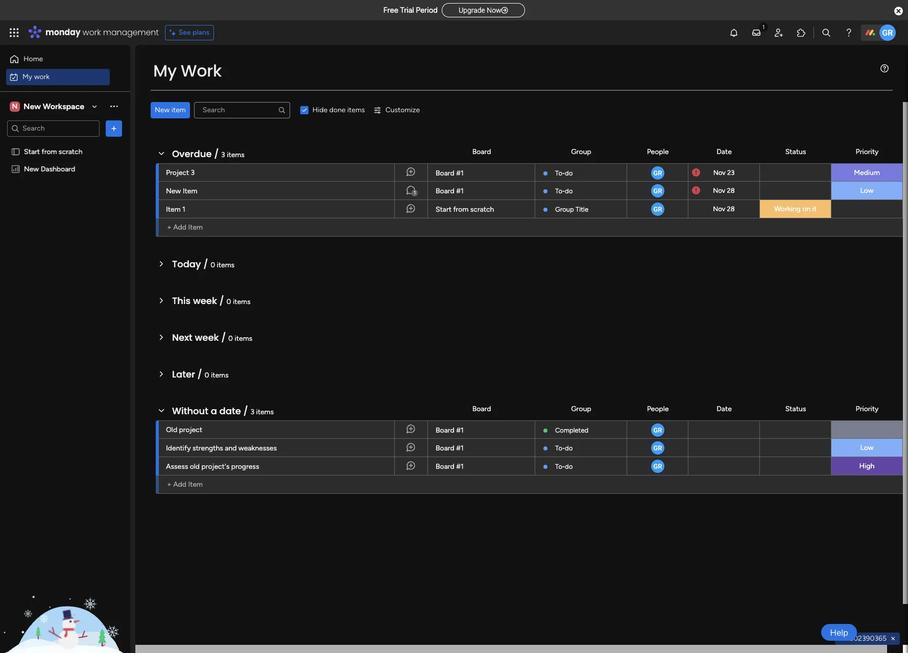 Task type: vqa. For each thing, say whether or not it's contained in the screenshot.
Work at the left
yes



Task type: describe. For each thing, give the bounding box(es) containing it.
dapulse rightstroke image
[[501, 7, 508, 14]]

1 vertical spatial greg robinson image
[[650, 202, 665, 217]]

work for monday
[[83, 27, 101, 38]]

new for new item
[[155, 106, 170, 114]]

see plans
[[179, 28, 209, 37]]

my work button
[[6, 69, 110, 85]]

progress
[[231, 463, 259, 471]]

5 board #1 from the top
[[436, 463, 464, 471]]

upgrade now
[[459, 6, 501, 14]]

see plans button
[[165, 25, 214, 40]]

new for new dashboard
[[24, 165, 39, 173]]

items right 'done'
[[347, 106, 365, 114]]

monday
[[45, 27, 80, 38]]

3 inside without a date / 3 items
[[250, 408, 254, 417]]

4 board #1 link from the top
[[434, 439, 529, 458]]

high
[[859, 462, 875, 471]]

#1 for 4th board #1 link from the bottom of the page
[[456, 187, 464, 196]]

my for my work
[[153, 59, 177, 82]]

project
[[166, 169, 189, 177]]

done
[[329, 106, 346, 114]]

strengths
[[193, 444, 223, 453]]

list box containing start from scratch
[[0, 141, 130, 316]]

assess old project's progress
[[166, 463, 259, 471]]

next
[[172, 331, 192, 344]]

monday work management
[[45, 27, 159, 38]]

new item button
[[151, 102, 190, 119]]

1 greg robinson image from the top
[[650, 165, 665, 181]]

my work
[[22, 72, 50, 81]]

it
[[812, 205, 817, 214]]

1 + add item from the top
[[167, 223, 203, 232]]

2 low from the top
[[860, 444, 874, 453]]

start inside 'link'
[[436, 205, 452, 214]]

help
[[830, 628, 848, 638]]

1 board #1 from the top
[[436, 169, 464, 178]]

#1 for fourth board #1 link from the top
[[456, 444, 464, 453]]

status for items
[[785, 147, 806, 156]]

select product image
[[9, 28, 19, 38]]

2 greg robinson image from the top
[[650, 183, 665, 199]]

Search in workspace field
[[21, 123, 85, 134]]

nov 23
[[713, 169, 735, 176]]

1 low from the top
[[860, 186, 874, 195]]

#1 for third board #1 link from the bottom
[[456, 427, 464, 435]]

item down old
[[188, 481, 203, 489]]

4 do from the top
[[565, 463, 573, 471]]

lottie animation image
[[0, 551, 130, 654]]

date for /
[[717, 405, 732, 413]]

Filter dashboard by text search field
[[194, 102, 290, 119]]

2 do from the top
[[565, 187, 573, 195]]

search everything image
[[821, 28, 832, 38]]

later / 0 items
[[172, 368, 229, 381]]

/ right today
[[203, 258, 208, 271]]

from inside 'link'
[[453, 205, 469, 214]]

my work
[[153, 59, 222, 82]]

this week / 0 items
[[172, 295, 251, 307]]

date for items
[[717, 147, 732, 156]]

2 board #1 link from the top
[[434, 182, 529, 200]]

medium
[[854, 169, 880, 177]]

0 horizontal spatial scratch
[[59, 147, 82, 156]]

week for next
[[195, 331, 219, 344]]

remove image
[[889, 635, 897, 644]]

people for /
[[647, 405, 669, 413]]

1 image
[[759, 21, 768, 32]]

3 to-do from the top
[[555, 445, 573, 453]]

0 horizontal spatial start from scratch
[[24, 147, 82, 156]]

4 to- from the top
[[555, 463, 565, 471]]

date
[[219, 405, 241, 418]]

identify
[[166, 444, 191, 453]]

workspace selection element
[[10, 100, 86, 113]]

23
[[727, 169, 735, 176]]

workspace options image
[[109, 101, 119, 111]]

start from scratch inside 'link'
[[436, 205, 494, 214]]

0 horizontal spatial from
[[42, 147, 57, 156]]

302390365
[[850, 635, 887, 644]]

3 do from the top
[[565, 445, 573, 453]]

dapulse close image
[[894, 6, 903, 16]]

new for new workspace
[[23, 101, 41, 111]]

v2 overdue deadline image for nov 28
[[692, 186, 700, 196]]

1 + from the top
[[167, 223, 171, 232]]

2 to- from the top
[[555, 187, 565, 195]]

working
[[774, 205, 801, 214]]

workspace
[[43, 101, 84, 111]]

help image
[[844, 28, 854, 38]]

2 nov 28 from the top
[[713, 205, 735, 213]]

items inside overdue / 3 items
[[227, 151, 245, 159]]

hide
[[312, 106, 328, 114]]

3 greg robinson image from the top
[[650, 423, 665, 438]]

n
[[12, 102, 18, 111]]

1 vertical spatial 1
[[182, 205, 185, 214]]

old
[[190, 463, 200, 471]]

item 1
[[166, 205, 185, 214]]

id: 302390365
[[839, 635, 887, 644]]

3 inside overdue / 3 items
[[221, 151, 225, 159]]

later
[[172, 368, 195, 381]]

priority for items
[[856, 147, 879, 156]]

new for new item
[[166, 187, 181, 196]]

overdue / 3 items
[[172, 148, 245, 160]]

1 inside button
[[414, 190, 416, 196]]

old
[[166, 426, 177, 435]]

3 nov from the top
[[713, 205, 725, 213]]

3 to- from the top
[[555, 445, 565, 453]]

0 inside later / 0 items
[[205, 371, 209, 380]]

this
[[172, 295, 191, 307]]

new dashboard
[[24, 165, 75, 173]]

trial
[[400, 6, 414, 15]]

week for this
[[193, 295, 217, 307]]



Task type: locate. For each thing, give the bounding box(es) containing it.
0 inside today / 0 items
[[211, 261, 215, 270]]

1 to- from the top
[[555, 170, 565, 177]]

start from scratch
[[24, 147, 82, 156], [436, 205, 494, 214]]

items right overdue
[[227, 151, 245, 159]]

public dashboard image
[[11, 164, 20, 174]]

2 #1 from the top
[[456, 187, 464, 196]]

items inside next week / 0 items
[[235, 335, 252, 343]]

scratch
[[59, 147, 82, 156], [470, 205, 494, 214]]

2 date from the top
[[717, 405, 732, 413]]

1 vertical spatial + add item
[[167, 481, 203, 489]]

1 vertical spatial work
[[34, 72, 50, 81]]

1 button
[[394, 182, 428, 200]]

priority
[[856, 147, 879, 156], [856, 405, 879, 413]]

2 v2 overdue deadline image from the top
[[692, 186, 700, 196]]

1 vertical spatial group
[[555, 206, 574, 214]]

0 vertical spatial status
[[785, 147, 806, 156]]

on
[[803, 205, 811, 214]]

5 #1 from the top
[[456, 463, 464, 471]]

0 vertical spatial 3
[[221, 151, 225, 159]]

my
[[153, 59, 177, 82], [22, 72, 32, 81]]

group for items
[[571, 147, 591, 156]]

to-
[[555, 170, 565, 177], [555, 187, 565, 195], [555, 445, 565, 453], [555, 463, 565, 471]]

0 vertical spatial priority
[[856, 147, 879, 156]]

identify strengths and weaknesses
[[166, 444, 277, 453]]

customize button
[[369, 102, 424, 119]]

see
[[179, 28, 191, 37]]

work down home
[[34, 72, 50, 81]]

new workspace
[[23, 101, 84, 111]]

0 vertical spatial start
[[24, 147, 40, 156]]

1 vertical spatial scratch
[[470, 205, 494, 214]]

1 horizontal spatial 3
[[221, 151, 225, 159]]

/ right overdue
[[214, 148, 219, 160]]

nov 28
[[713, 187, 735, 195], [713, 205, 735, 213]]

item
[[171, 106, 186, 114]]

items down this week / 0 items
[[235, 335, 252, 343]]

help button
[[821, 625, 857, 642]]

1
[[414, 190, 416, 196], [182, 205, 185, 214]]

None search field
[[194, 102, 290, 119]]

start
[[24, 147, 40, 156], [436, 205, 452, 214]]

3 right date
[[250, 408, 254, 417]]

1 vertical spatial status
[[785, 405, 806, 413]]

item up today / 0 items
[[188, 223, 203, 232]]

2 horizontal spatial 3
[[250, 408, 254, 417]]

weaknesses
[[238, 444, 277, 453]]

new right public dashboard icon
[[24, 165, 39, 173]]

2 people from the top
[[647, 405, 669, 413]]

add down assess
[[173, 481, 186, 489]]

1 vertical spatial nov
[[713, 187, 725, 195]]

people
[[647, 147, 669, 156], [647, 405, 669, 413]]

+
[[167, 223, 171, 232], [167, 481, 171, 489]]

0
[[211, 261, 215, 270], [227, 298, 231, 306], [228, 335, 233, 343], [205, 371, 209, 380]]

items right date
[[256, 408, 274, 417]]

0 inside next week / 0 items
[[228, 335, 233, 343]]

4 to-do from the top
[[555, 463, 573, 471]]

lottie animation element
[[0, 551, 130, 654]]

today
[[172, 258, 201, 271]]

3 right project
[[191, 169, 195, 177]]

0 vertical spatial people
[[647, 147, 669, 156]]

0 horizontal spatial start
[[24, 147, 40, 156]]

#1 for 1st board #1 link from the top of the page
[[456, 169, 464, 178]]

today / 0 items
[[172, 258, 235, 271]]

start inside list box
[[24, 147, 40, 156]]

0 horizontal spatial 1
[[182, 205, 185, 214]]

home button
[[6, 51, 110, 67]]

notifications image
[[729, 28, 739, 38]]

1 add from the top
[[173, 223, 186, 232]]

1 vertical spatial people
[[647, 405, 669, 413]]

1 vertical spatial date
[[717, 405, 732, 413]]

2 nov from the top
[[713, 187, 725, 195]]

week right "this"
[[193, 295, 217, 307]]

#1
[[456, 169, 464, 178], [456, 187, 464, 196], [456, 427, 464, 435], [456, 444, 464, 453], [456, 463, 464, 471]]

0 horizontal spatial my
[[22, 72, 32, 81]]

#1 for fifth board #1 link
[[456, 463, 464, 471]]

1 #1 from the top
[[456, 169, 464, 178]]

option
[[0, 143, 130, 145]]

upgrade now link
[[442, 3, 525, 17]]

0 right later
[[205, 371, 209, 380]]

/ up next week / 0 items
[[219, 295, 224, 307]]

work right monday
[[83, 27, 101, 38]]

greg robinson image
[[650, 165, 665, 181], [650, 183, 665, 199], [650, 423, 665, 438], [650, 441, 665, 456]]

+ add item down "item 1"
[[167, 223, 203, 232]]

0 vertical spatial 28
[[727, 187, 735, 195]]

0 vertical spatial group
[[571, 147, 591, 156]]

hide done items
[[312, 106, 365, 114]]

board
[[472, 147, 491, 156], [436, 169, 454, 178], [436, 187, 454, 196], [472, 405, 491, 413], [436, 427, 454, 435], [436, 444, 454, 453], [436, 463, 454, 471]]

3 board #1 from the top
[[436, 427, 464, 435]]

2 28 from the top
[[727, 205, 735, 213]]

group title
[[555, 206, 588, 214]]

low down medium on the right of the page
[[860, 186, 874, 195]]

1 vertical spatial nov 28
[[713, 205, 735, 213]]

id:
[[839, 635, 848, 644]]

0 right today
[[211, 261, 215, 270]]

dashboard
[[41, 165, 75, 173]]

start from scratch link
[[434, 200, 529, 219]]

scratch inside 'link'
[[470, 205, 494, 214]]

group for /
[[571, 405, 591, 413]]

2 vertical spatial group
[[571, 405, 591, 413]]

2 + from the top
[[167, 481, 171, 489]]

management
[[103, 27, 159, 38]]

1 vertical spatial v2 overdue deadline image
[[692, 186, 700, 196]]

completed
[[555, 427, 589, 435]]

0 vertical spatial greg robinson image
[[880, 25, 896, 41]]

items inside today / 0 items
[[217, 261, 235, 270]]

3 board #1 link from the top
[[434, 421, 529, 440]]

1 nov 28 from the top
[[713, 187, 735, 195]]

1 people from the top
[[647, 147, 669, 156]]

1 vertical spatial 28
[[727, 205, 735, 213]]

group
[[571, 147, 591, 156], [555, 206, 574, 214], [571, 405, 591, 413]]

title
[[576, 206, 588, 214]]

1 horizontal spatial from
[[453, 205, 469, 214]]

item
[[183, 187, 197, 196], [166, 205, 181, 214], [188, 223, 203, 232], [188, 481, 203, 489]]

list box
[[0, 141, 130, 316]]

items inside later / 0 items
[[211, 371, 229, 380]]

new left item
[[155, 106, 170, 114]]

+ down assess
[[167, 481, 171, 489]]

people for items
[[647, 147, 669, 156]]

v2 overdue deadline image
[[692, 168, 700, 177], [692, 186, 700, 196]]

to-do
[[555, 170, 573, 177], [555, 187, 573, 195], [555, 445, 573, 453], [555, 463, 573, 471]]

1 vertical spatial start from scratch
[[436, 205, 494, 214]]

0 vertical spatial from
[[42, 147, 57, 156]]

0 horizontal spatial 3
[[191, 169, 195, 177]]

period
[[416, 6, 438, 15]]

2 vertical spatial greg robinson image
[[650, 459, 665, 475]]

now
[[487, 6, 501, 14]]

priority for /
[[856, 405, 879, 413]]

items up next week / 0 items
[[233, 298, 251, 306]]

items inside without a date / 3 items
[[256, 408, 274, 417]]

2 vertical spatial nov
[[713, 205, 725, 213]]

0 vertical spatial + add item
[[167, 223, 203, 232]]

2 + add item from the top
[[167, 481, 203, 489]]

workspace image
[[10, 101, 20, 112]]

1 vertical spatial start
[[436, 205, 452, 214]]

1 vertical spatial low
[[860, 444, 874, 453]]

id: 302390365 element
[[835, 633, 900, 646]]

3 right overdue
[[221, 151, 225, 159]]

/ down this week / 0 items
[[221, 331, 226, 344]]

0 vertical spatial start from scratch
[[24, 147, 82, 156]]

project 3
[[166, 169, 195, 177]]

items up this week / 0 items
[[217, 261, 235, 270]]

28
[[727, 187, 735, 195], [727, 205, 735, 213]]

my inside 'button'
[[22, 72, 32, 81]]

my down home
[[22, 72, 32, 81]]

/
[[214, 148, 219, 160], [203, 258, 208, 271], [219, 295, 224, 307], [221, 331, 226, 344], [197, 368, 202, 381], [243, 405, 248, 418]]

assess
[[166, 463, 188, 471]]

1 priority from the top
[[856, 147, 879, 156]]

date
[[717, 147, 732, 156], [717, 405, 732, 413]]

week right "next"
[[195, 331, 219, 344]]

free trial period
[[383, 6, 438, 15]]

work
[[181, 59, 222, 82]]

home
[[23, 55, 43, 63]]

without
[[172, 405, 208, 418]]

+ add item
[[167, 223, 203, 232], [167, 481, 203, 489]]

2 to-do from the top
[[555, 187, 573, 195]]

1 date from the top
[[717, 147, 732, 156]]

work inside 'button'
[[34, 72, 50, 81]]

old project
[[166, 426, 202, 435]]

1 v2 overdue deadline image from the top
[[692, 168, 700, 177]]

1 horizontal spatial work
[[83, 27, 101, 38]]

status for /
[[785, 405, 806, 413]]

0 down this week / 0 items
[[228, 335, 233, 343]]

customize
[[385, 106, 420, 114]]

next week / 0 items
[[172, 331, 252, 344]]

+ add item down assess
[[167, 481, 203, 489]]

0 vertical spatial week
[[193, 295, 217, 307]]

2 status from the top
[[785, 405, 806, 413]]

0 vertical spatial 1
[[414, 190, 416, 196]]

menu image
[[881, 64, 889, 73]]

new right n
[[23, 101, 41, 111]]

new up "item 1"
[[166, 187, 181, 196]]

1 vertical spatial add
[[173, 481, 186, 489]]

1 status from the top
[[785, 147, 806, 156]]

a
[[211, 405, 217, 418]]

0 vertical spatial nov 28
[[713, 187, 735, 195]]

low up high
[[860, 444, 874, 453]]

1 do from the top
[[565, 170, 573, 177]]

week
[[193, 295, 217, 307], [195, 331, 219, 344]]

do
[[565, 170, 573, 177], [565, 187, 573, 195], [565, 445, 573, 453], [565, 463, 573, 471]]

0 vertical spatial +
[[167, 223, 171, 232]]

plans
[[193, 28, 209, 37]]

2 add from the top
[[173, 481, 186, 489]]

0 vertical spatial nov
[[713, 169, 726, 176]]

1 vertical spatial +
[[167, 481, 171, 489]]

apps image
[[796, 28, 807, 38]]

item down project 3
[[183, 187, 197, 196]]

free
[[383, 6, 398, 15]]

0 vertical spatial add
[[173, 223, 186, 232]]

project's
[[202, 463, 229, 471]]

board #1
[[436, 169, 464, 178], [436, 187, 464, 196], [436, 427, 464, 435], [436, 444, 464, 453], [436, 463, 464, 471]]

new
[[23, 101, 41, 111], [155, 106, 170, 114], [24, 165, 39, 173], [166, 187, 181, 196]]

add down "item 1"
[[173, 223, 186, 232]]

item down new item
[[166, 205, 181, 214]]

0 vertical spatial v2 overdue deadline image
[[692, 168, 700, 177]]

work for my
[[34, 72, 50, 81]]

options image
[[109, 123, 119, 134]]

/ right later
[[197, 368, 202, 381]]

1 horizontal spatial my
[[153, 59, 177, 82]]

1 vertical spatial 3
[[191, 169, 195, 177]]

low
[[860, 186, 874, 195], [860, 444, 874, 453]]

new inside workspace selection "element"
[[23, 101, 41, 111]]

1 vertical spatial week
[[195, 331, 219, 344]]

inbox image
[[751, 28, 762, 38]]

+ down "item 1"
[[167, 223, 171, 232]]

my left work
[[153, 59, 177, 82]]

my for my work
[[22, 72, 32, 81]]

items inside this week / 0 items
[[233, 298, 251, 306]]

project
[[179, 426, 202, 435]]

search image
[[278, 106, 286, 114]]

0 vertical spatial low
[[860, 186, 874, 195]]

0 up next week / 0 items
[[227, 298, 231, 306]]

0 horizontal spatial work
[[34, 72, 50, 81]]

1 nov from the top
[[713, 169, 726, 176]]

invite members image
[[774, 28, 784, 38]]

greg robinson image
[[880, 25, 896, 41], [650, 202, 665, 217], [650, 459, 665, 475]]

1 horizontal spatial start from scratch
[[436, 205, 494, 214]]

2 priority from the top
[[856, 405, 879, 413]]

1 to-do from the top
[[555, 170, 573, 177]]

without a date / 3 items
[[172, 405, 274, 418]]

5 board #1 link from the top
[[434, 458, 529, 476]]

new item
[[155, 106, 186, 114]]

items up without a date / 3 items
[[211, 371, 229, 380]]

3
[[221, 151, 225, 159], [191, 169, 195, 177], [250, 408, 254, 417]]

0 inside this week / 0 items
[[227, 298, 231, 306]]

upgrade
[[459, 6, 485, 14]]

v2 overdue deadline image for nov 23
[[692, 168, 700, 177]]

overdue
[[172, 148, 212, 160]]

status
[[785, 147, 806, 156], [785, 405, 806, 413]]

1 horizontal spatial start
[[436, 205, 452, 214]]

working on it
[[774, 205, 817, 214]]

/ right date
[[243, 405, 248, 418]]

1 vertical spatial from
[[453, 205, 469, 214]]

1 horizontal spatial scratch
[[470, 205, 494, 214]]

3 #1 from the top
[[456, 427, 464, 435]]

2 board #1 from the top
[[436, 187, 464, 196]]

1 horizontal spatial 1
[[414, 190, 416, 196]]

0 vertical spatial date
[[717, 147, 732, 156]]

4 #1 from the top
[[456, 444, 464, 453]]

public board image
[[11, 147, 20, 157]]

4 greg robinson image from the top
[[650, 441, 665, 456]]

1 vertical spatial priority
[[856, 405, 879, 413]]

new item
[[166, 187, 197, 196]]

new inside button
[[155, 106, 170, 114]]

4 board #1 from the top
[[436, 444, 464, 453]]

2 vertical spatial 3
[[250, 408, 254, 417]]

0 vertical spatial work
[[83, 27, 101, 38]]

0 vertical spatial scratch
[[59, 147, 82, 156]]

1 board #1 link from the top
[[434, 164, 529, 182]]

and
[[225, 444, 237, 453]]

1 28 from the top
[[727, 187, 735, 195]]



